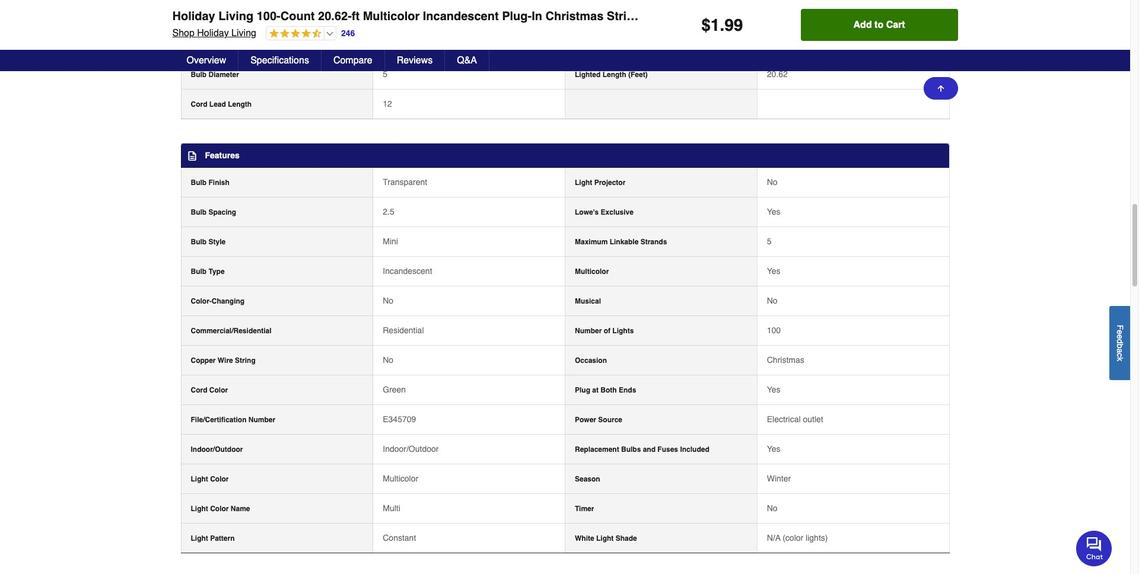 Task type: vqa. For each thing, say whether or not it's contained in the screenshot.


Task type: describe. For each thing, give the bounding box(es) containing it.
strands
[[641, 238, 668, 246]]

cord lead length
[[191, 100, 252, 109]]

2 vertical spatial multicolor
[[383, 474, 419, 484]]

wire
[[218, 357, 233, 365]]

4.5 stars image
[[267, 28, 322, 40]]

1 e from the top
[[1116, 330, 1126, 335]]

to
[[875, 20, 884, 30]]

100
[[768, 326, 781, 336]]

color-changing
[[191, 298, 245, 306]]

color for multicolor
[[210, 476, 229, 484]]

no for multi
[[768, 504, 778, 514]]

bulb finish
[[191, 179, 230, 187]]

spacing
[[209, 208, 236, 217]]

bulb type
[[191, 268, 225, 276]]

$
[[702, 15, 711, 34]]

.
[[720, 15, 725, 34]]

bulb spacing
[[191, 208, 236, 217]]

style
[[209, 238, 226, 246]]

residential
[[383, 326, 424, 336]]

green
[[383, 385, 406, 395]]

dimensions
[[205, 43, 252, 52]]

dimensions image
[[187, 44, 197, 53]]

1 vertical spatial multicolor
[[575, 268, 609, 276]]

specifications button
[[239, 50, 322, 71]]

musical
[[575, 298, 601, 306]]

bulb for 5
[[191, 71, 207, 79]]

no for transparent
[[768, 178, 778, 187]]

transparent
[[383, 178, 428, 187]]

cord color
[[191, 387, 228, 395]]

0 horizontal spatial number
[[249, 416, 276, 425]]

light left projector
[[575, 179, 593, 187]]

white light shade
[[575, 535, 637, 543]]

season
[[575, 476, 601, 484]]

compare
[[334, 55, 373, 66]]

name
[[231, 505, 250, 514]]

color-
[[191, 298, 212, 306]]

0 vertical spatial holiday
[[172, 9, 215, 23]]

timer
[[575, 505, 595, 514]]

chevron up image
[[937, 0, 949, 10]]

specifications
[[251, 55, 309, 66]]

electrical outlet
[[768, 415, 824, 425]]

winter
[[768, 474, 792, 484]]

(color
[[783, 534, 804, 543]]

exclusive
[[601, 208, 634, 217]]

finish
[[209, 179, 230, 187]]

1 vertical spatial christmas
[[768, 356, 805, 365]]

color for green
[[209, 387, 228, 395]]

q&a
[[457, 55, 477, 66]]

f e e d b a c k
[[1116, 325, 1126, 361]]

maximum
[[575, 238, 608, 246]]

features
[[205, 151, 240, 160]]

d
[[1116, 339, 1126, 344]]

outlet
[[804, 415, 824, 425]]

overview
[[187, 55, 226, 66]]

reviews
[[397, 55, 433, 66]]

yes for green
[[768, 385, 781, 395]]

included
[[681, 446, 710, 454]]

0 horizontal spatial length
[[228, 100, 252, 109]]

12
[[383, 99, 392, 109]]

1 vertical spatial string
[[235, 357, 256, 365]]

linkable
[[610, 238, 639, 246]]

0 vertical spatial living
[[219, 9, 254, 23]]

light projector
[[575, 179, 626, 187]]

0 vertical spatial multicolor
[[363, 9, 420, 23]]

2.5
[[383, 207, 395, 217]]

lighted length (feet)
[[575, 71, 648, 79]]

projector
[[595, 179, 626, 187]]

maximum linkable strands
[[575, 238, 668, 246]]

1 horizontal spatial number
[[575, 327, 602, 336]]

fuses
[[658, 446, 679, 454]]

holiday living 100-count 20.62-ft multicolor incandescent plug-in christmas string lights
[[172, 9, 680, 23]]

overview button
[[175, 50, 239, 71]]

light right white at bottom
[[597, 535, 614, 543]]

$ 1 . 99
[[702, 15, 744, 34]]

power source
[[575, 416, 623, 425]]

file/certification
[[191, 416, 247, 425]]

f e e d b a c k button
[[1110, 306, 1131, 380]]

1 horizontal spatial indoor/outdoor
[[383, 445, 439, 454]]

lowe's exclusive
[[575, 208, 634, 217]]

light pattern
[[191, 535, 235, 543]]

f
[[1116, 325, 1126, 330]]

0 vertical spatial incandescent
[[423, 9, 499, 23]]

and
[[643, 446, 656, 454]]

type
[[209, 268, 225, 276]]

commercial/residential
[[191, 327, 272, 336]]

yes for incandescent
[[768, 267, 781, 276]]

ends
[[619, 387, 637, 395]]

copper wire string
[[191, 357, 256, 365]]

add to cart
[[854, 20, 906, 30]]

shop holiday living
[[172, 28, 256, 39]]

lead
[[209, 100, 226, 109]]

light color
[[191, 476, 229, 484]]

file/certification number
[[191, 416, 276, 425]]

white
[[575, 535, 595, 543]]

plug at both ends
[[575, 387, 637, 395]]

ft
[[352, 9, 360, 23]]

0 vertical spatial lights
[[645, 9, 680, 23]]

1 vertical spatial living
[[232, 28, 256, 39]]

cord for green
[[191, 387, 207, 395]]

0 vertical spatial christmas
[[546, 9, 604, 23]]



Task type: locate. For each thing, give the bounding box(es) containing it.
no for no
[[768, 296, 778, 306]]

e up d
[[1116, 330, 1126, 335]]

0 horizontal spatial string
[[235, 357, 256, 365]]

at
[[593, 387, 599, 395]]

n/a
[[768, 534, 781, 543]]

c
[[1116, 353, 1126, 357]]

2 yes from the top
[[768, 267, 781, 276]]

1 horizontal spatial 5
[[768, 237, 772, 246]]

compare button
[[322, 50, 385, 71]]

1 vertical spatial cord
[[191, 387, 207, 395]]

b
[[1116, 344, 1126, 349]]

1 horizontal spatial christmas
[[768, 356, 805, 365]]

length right lead at left top
[[228, 100, 252, 109]]

1 horizontal spatial lights
[[645, 9, 680, 23]]

living
[[219, 9, 254, 23], [232, 28, 256, 39]]

1 yes from the top
[[768, 207, 781, 217]]

bulb for incandescent
[[191, 268, 207, 276]]

light left pattern
[[191, 535, 208, 543]]

1 vertical spatial number
[[249, 416, 276, 425]]

electrical
[[768, 415, 801, 425]]

20.62-
[[318, 9, 352, 23]]

multi
[[383, 504, 401, 514]]

cart
[[887, 20, 906, 30]]

color left name
[[210, 505, 229, 514]]

0 horizontal spatial christmas
[[546, 9, 604, 23]]

holiday up dimensions
[[197, 28, 229, 39]]

color up file/certification
[[209, 387, 228, 395]]

20.62
[[768, 70, 788, 79]]

0 vertical spatial color
[[209, 387, 228, 395]]

incandescent down mini at the top left
[[383, 267, 433, 276]]

light down 'light color'
[[191, 505, 208, 514]]

cord left lead at left top
[[191, 100, 207, 109]]

1 horizontal spatial length
[[603, 71, 627, 79]]

1 bulb from the top
[[191, 71, 207, 79]]

bulbs
[[622, 446, 641, 454]]

0 vertical spatial number
[[575, 327, 602, 336]]

bulb style
[[191, 238, 226, 246]]

indoor/outdoor down file/certification
[[191, 446, 243, 454]]

cord
[[191, 100, 207, 109], [191, 387, 207, 395]]

cord down copper
[[191, 387, 207, 395]]

1 cord from the top
[[191, 100, 207, 109]]

bulb left 'finish' at the top
[[191, 179, 207, 187]]

yes
[[768, 207, 781, 217], [768, 267, 781, 276], [768, 385, 781, 395], [768, 445, 781, 454]]

5
[[383, 70, 388, 79], [768, 237, 772, 246]]

2 cord from the top
[[191, 387, 207, 395]]

living up dimensions
[[232, 28, 256, 39]]

2 e from the top
[[1116, 335, 1126, 339]]

number left the "of"
[[575, 327, 602, 336]]

n/a (color lights)
[[768, 534, 828, 543]]

replacement
[[575, 446, 620, 454]]

string
[[607, 9, 642, 23], [235, 357, 256, 365]]

bulb
[[191, 71, 207, 79], [191, 179, 207, 187], [191, 208, 207, 217], [191, 238, 207, 246], [191, 268, 207, 276]]

1 vertical spatial lights
[[613, 327, 634, 336]]

a
[[1116, 349, 1126, 353]]

lights left $
[[645, 9, 680, 23]]

number
[[575, 327, 602, 336], [249, 416, 276, 425]]

99
[[725, 15, 744, 34]]

constant
[[383, 534, 416, 543]]

light for constant
[[191, 535, 208, 543]]

1 vertical spatial color
[[210, 476, 229, 484]]

color up light color name
[[210, 476, 229, 484]]

arrow up image
[[937, 84, 946, 93]]

reviews button
[[385, 50, 445, 71]]

2 bulb from the top
[[191, 179, 207, 187]]

bulb left style
[[191, 238, 207, 246]]

multicolor right ft
[[363, 9, 420, 23]]

incandescent
[[423, 9, 499, 23], [383, 267, 433, 276]]

diameter
[[209, 71, 239, 79]]

plug
[[575, 387, 591, 395]]

add
[[854, 20, 873, 30]]

0 vertical spatial string
[[607, 9, 642, 23]]

length
[[603, 71, 627, 79], [228, 100, 252, 109]]

0 horizontal spatial lights
[[613, 327, 634, 336]]

light color name
[[191, 505, 250, 514]]

power
[[575, 416, 597, 425]]

0 vertical spatial cord
[[191, 100, 207, 109]]

changing
[[212, 298, 245, 306]]

1 vertical spatial incandescent
[[383, 267, 433, 276]]

yes for indoor/outdoor
[[768, 445, 781, 454]]

copper
[[191, 357, 216, 365]]

color for multi
[[210, 505, 229, 514]]

no
[[768, 178, 778, 187], [383, 296, 394, 306], [768, 296, 778, 306], [383, 356, 394, 365], [768, 504, 778, 514]]

1 horizontal spatial string
[[607, 9, 642, 23]]

both
[[601, 387, 617, 395]]

shade
[[616, 535, 637, 543]]

christmas right in
[[546, 9, 604, 23]]

number of lights
[[575, 327, 634, 336]]

bulb left 'type'
[[191, 268, 207, 276]]

0 horizontal spatial 5
[[383, 70, 388, 79]]

multicolor up multi
[[383, 474, 419, 484]]

plug-
[[502, 9, 532, 23]]

light for multi
[[191, 505, 208, 514]]

light up light color name
[[191, 476, 208, 484]]

replacement bulbs and fuses included
[[575, 446, 710, 454]]

bulb for transparent
[[191, 179, 207, 187]]

christmas down 100
[[768, 356, 805, 365]]

length left (feet)
[[603, 71, 627, 79]]

3 yes from the top
[[768, 385, 781, 395]]

bulb for mini
[[191, 238, 207, 246]]

4 bulb from the top
[[191, 238, 207, 246]]

lighted
[[575, 71, 601, 79]]

light for multicolor
[[191, 476, 208, 484]]

multicolor down maximum
[[575, 268, 609, 276]]

e up b
[[1116, 335, 1126, 339]]

246
[[341, 28, 355, 38]]

add to cart button
[[801, 9, 959, 41]]

chat invite button image
[[1077, 531, 1113, 567]]

notes image
[[187, 152, 197, 161]]

incandescent up q&a at the top left of page
[[423, 9, 499, 23]]

cord for 12
[[191, 100, 207, 109]]

indoor/outdoor down e345709
[[383, 445, 439, 454]]

3 bulb from the top
[[191, 208, 207, 217]]

e
[[1116, 330, 1126, 335], [1116, 335, 1126, 339]]

occasion
[[575, 357, 607, 365]]

count
[[281, 9, 315, 23]]

yes for 2.5
[[768, 207, 781, 217]]

0 horizontal spatial indoor/outdoor
[[191, 446, 243, 454]]

living up shop holiday living
[[219, 9, 254, 23]]

bulb left spacing
[[191, 208, 207, 217]]

5 bulb from the top
[[191, 268, 207, 276]]

holiday
[[172, 9, 215, 23], [197, 28, 229, 39]]

shop
[[172, 28, 195, 39]]

100-
[[257, 9, 281, 23]]

1
[[711, 15, 720, 34]]

multicolor
[[363, 9, 420, 23], [575, 268, 609, 276], [383, 474, 419, 484]]

source
[[599, 416, 623, 425]]

0 vertical spatial 5
[[383, 70, 388, 79]]

4 yes from the top
[[768, 445, 781, 454]]

bulb down overview
[[191, 71, 207, 79]]

number right file/certification
[[249, 416, 276, 425]]

holiday up shop
[[172, 9, 215, 23]]

pattern
[[210, 535, 235, 543]]

1 vertical spatial 5
[[768, 237, 772, 246]]

(feet)
[[629, 71, 648, 79]]

of
[[604, 327, 611, 336]]

0 vertical spatial length
[[603, 71, 627, 79]]

lights
[[645, 9, 680, 23], [613, 327, 634, 336]]

1 vertical spatial holiday
[[197, 28, 229, 39]]

mini
[[383, 237, 398, 246]]

bulb for 2.5
[[191, 208, 207, 217]]

e345709
[[383, 415, 416, 425]]

2 vertical spatial color
[[210, 505, 229, 514]]

1 vertical spatial length
[[228, 100, 252, 109]]

lights right the "of"
[[613, 327, 634, 336]]

in
[[532, 9, 543, 23]]



